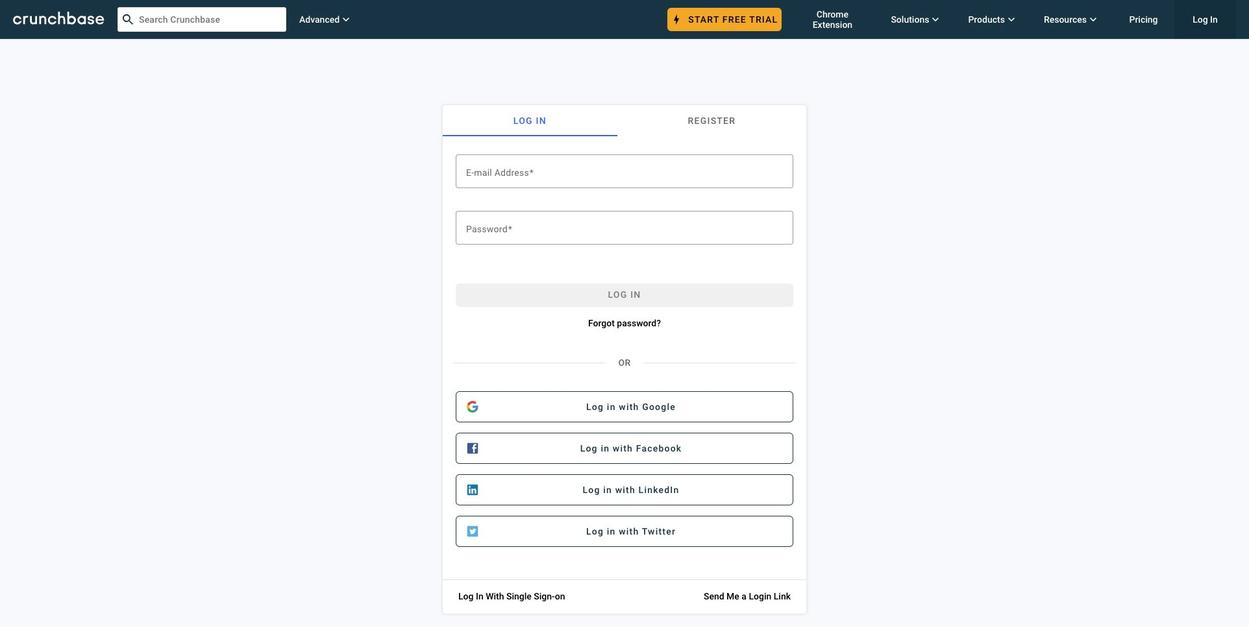 Task type: describe. For each thing, give the bounding box(es) containing it.
Search Crunchbase field
[[118, 7, 286, 32]]



Task type: vqa. For each thing, say whether or not it's contained in the screenshot.
Search Crunchbase field
yes



Task type: locate. For each thing, give the bounding box(es) containing it.
None password field
[[466, 220, 783, 236]]

None email field
[[466, 164, 783, 179]]

tab panel
[[443, 136, 806, 614]]



